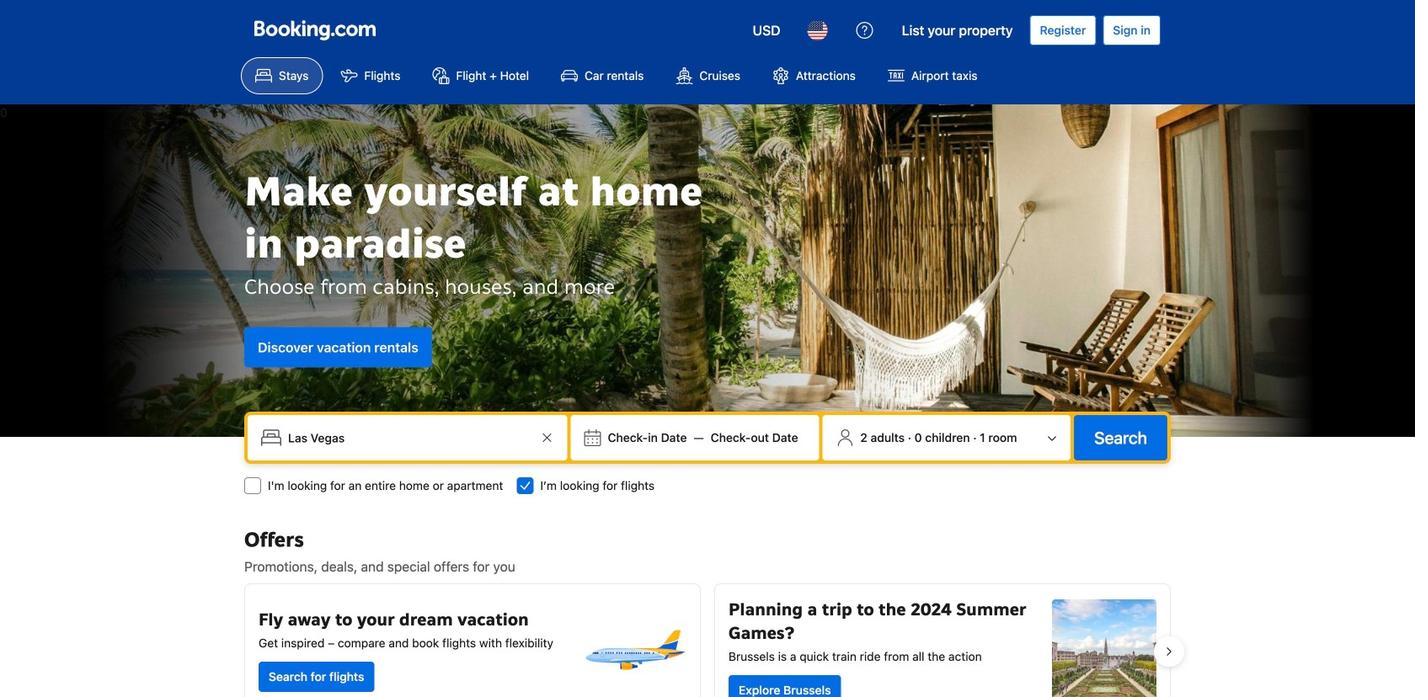 Task type: locate. For each thing, give the bounding box(es) containing it.
Where are you going? field
[[281, 423, 537, 453]]

region
[[231, 577, 1185, 698]]



Task type: describe. For each thing, give the bounding box(es) containing it.
fly away to your dream vacation image
[[582, 598, 687, 698]]

booking.com image
[[255, 20, 376, 40]]

explore brussels image
[[1053, 600, 1157, 698]]



Task type: vqa. For each thing, say whether or not it's contained in the screenshot.
Booking.Com Image
yes



